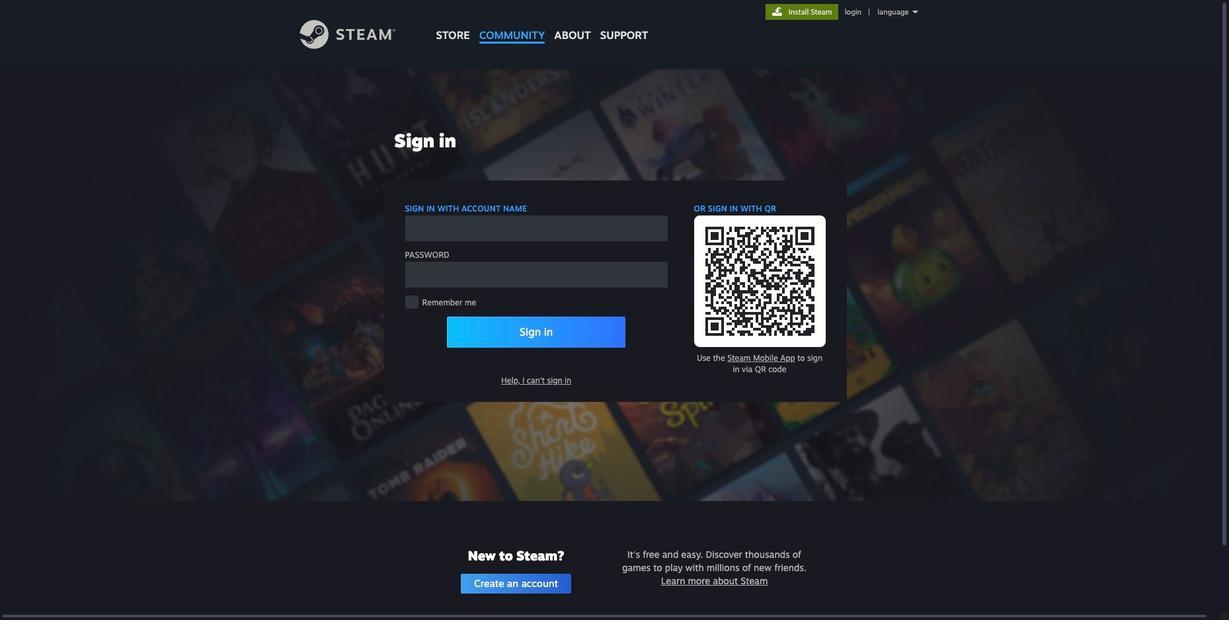 Task type: vqa. For each thing, say whether or not it's contained in the screenshot.
create a group chat Icon
no



Task type: describe. For each thing, give the bounding box(es) containing it.
account menu navigation
[[765, 4, 921, 20]]

global menu navigation
[[431, 0, 653, 48]]



Task type: locate. For each thing, give the bounding box(es) containing it.
link to the steam homepage image
[[299, 20, 416, 49]]

None text field
[[405, 216, 667, 241]]

None password field
[[405, 262, 667, 288]]



